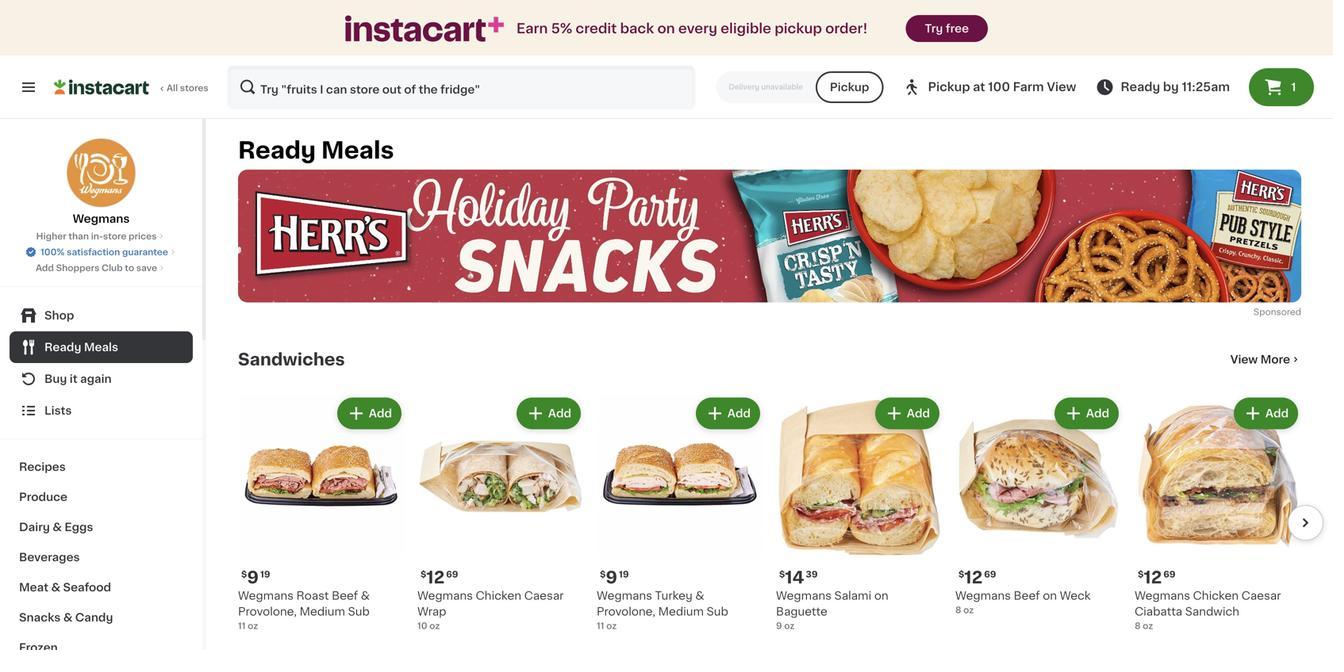 Task type: vqa. For each thing, say whether or not it's contained in the screenshot.
first 19 from the left
yes



Task type: describe. For each thing, give the bounding box(es) containing it.
oz inside 'wegmans chicken caesar wrap 10 oz'
[[429, 622, 440, 631]]

lists link
[[10, 395, 193, 427]]

19 for wegmans roast beef & provolone, medium sub
[[260, 571, 270, 579]]

higher than in-store prices
[[36, 232, 157, 241]]

& for candy
[[63, 613, 73, 624]]

try free
[[925, 23, 969, 34]]

1 horizontal spatial meals
[[321, 139, 394, 162]]

than
[[69, 232, 89, 241]]

$ for wegmans chicken caesar wrap
[[421, 571, 426, 579]]

beef inside wegmans roast beef & provolone, medium sub 11 oz
[[332, 591, 358, 602]]

9 for wegmans turkey & provolone, medium sub
[[606, 570, 617, 586]]

add for wegmans turkey & provolone, medium sub
[[727, 408, 751, 419]]

caesar for wegmans chicken caesar ciabatta sandwich
[[1241, 591, 1281, 602]]

all stores link
[[54, 65, 209, 109]]

9 for wegmans roast beef & provolone, medium sub
[[247, 570, 259, 586]]

69 for wegmans chicken caesar ciabatta sandwich
[[1163, 571, 1175, 579]]

item carousel region
[[216, 388, 1323, 651]]

11:25am
[[1182, 81, 1230, 93]]

12 for wegmans chicken caesar wrap
[[426, 570, 445, 586]]

order!
[[825, 22, 868, 35]]

beef inside the wegmans beef on weck 8 oz
[[1014, 591, 1040, 602]]

3 product group from the left
[[597, 395, 763, 633]]

to
[[125, 264, 134, 273]]

more
[[1260, 354, 1290, 365]]

add for wegmans chicken caesar ciabatta sandwich
[[1265, 408, 1289, 419]]

beverages link
[[10, 543, 193, 573]]

& inside wegmans roast beef & provolone, medium sub 11 oz
[[361, 591, 370, 602]]

$ for wegmans turkey & provolone, medium sub
[[600, 571, 606, 579]]

nsored
[[1271, 308, 1301, 317]]

wegmans for wegmans salami on baguette 9 oz
[[776, 591, 832, 602]]

spo
[[1254, 308, 1271, 317]]

wegmans for wegmans roast beef & provolone, medium sub 11 oz
[[238, 591, 294, 602]]

candy
[[75, 613, 113, 624]]

eligible
[[721, 22, 771, 35]]

instacart plus icon image
[[345, 15, 504, 42]]

11 inside wegmans turkey & provolone, medium sub 11 oz
[[597, 622, 604, 631]]

salami
[[834, 591, 871, 602]]

add shoppers club to save
[[36, 264, 157, 273]]

roast
[[296, 591, 329, 602]]

snacks
[[19, 613, 61, 624]]

ready by 11:25am
[[1121, 81, 1230, 93]]

$ 9 19 for wegmans roast beef & provolone, medium sub
[[241, 570, 270, 586]]

in-
[[91, 232, 103, 241]]

medium inside wegmans roast beef & provolone, medium sub 11 oz
[[300, 607, 345, 618]]

snacks & candy link
[[10, 603, 193, 633]]

produce
[[19, 492, 67, 503]]

wrap
[[417, 607, 446, 618]]

2 horizontal spatial ready
[[1121, 81, 1160, 93]]

1 horizontal spatial ready
[[238, 139, 316, 162]]

100
[[988, 81, 1010, 93]]

prices
[[129, 232, 157, 241]]

eggs
[[65, 522, 93, 533]]

9 inside wegmans salami on baguette 9 oz
[[776, 622, 782, 631]]

$ 14 39
[[779, 570, 818, 586]]

ready meals inside popup button
[[44, 342, 118, 353]]

beverages
[[19, 552, 80, 563]]

wegmans chicken caesar wrap 10 oz
[[417, 591, 564, 631]]

it
[[70, 374, 77, 385]]

wegmans roast beef & provolone, medium sub 11 oz
[[238, 591, 370, 631]]

ready meals button
[[10, 332, 193, 363]]

by
[[1163, 81, 1179, 93]]

10
[[417, 622, 427, 631]]

wegmans for wegmans chicken caesar ciabatta sandwich 8 oz
[[1135, 591, 1190, 602]]

wegmans link
[[66, 138, 136, 227]]

sandwich
[[1185, 607, 1239, 618]]

ready meals link
[[10, 332, 193, 363]]

1 button
[[1249, 68, 1314, 106]]

satisfaction
[[67, 248, 120, 257]]

19 for wegmans turkey & provolone, medium sub
[[619, 571, 629, 579]]

ready inside popup button
[[44, 342, 81, 353]]

back
[[620, 22, 654, 35]]

meat & seafood
[[19, 582, 111, 594]]

• sponsored: remember herr's for you holiday party image
[[238, 170, 1301, 303]]

$ for wegmans salami on baguette
[[779, 571, 785, 579]]

add for wegmans roast beef & provolone, medium sub
[[369, 408, 392, 419]]

14
[[785, 570, 804, 586]]

pickup button
[[816, 71, 883, 103]]

add button for wegmans chicken caesar wrap
[[518, 400, 579, 428]]

wegmans chicken caesar ciabatta sandwich 8 oz
[[1135, 591, 1281, 631]]

1 product group from the left
[[238, 395, 405, 633]]

earn 5% credit back on every eligible pickup order!
[[516, 22, 868, 35]]

add button for wegmans chicken caesar ciabatta sandwich
[[1235, 400, 1297, 428]]

buy it again link
[[10, 363, 193, 395]]

39
[[806, 571, 818, 579]]

oz inside wegmans salami on baguette 9 oz
[[784, 622, 795, 631]]

pickup for pickup at 100 farm view
[[928, 81, 970, 93]]

view inside popup button
[[1047, 81, 1076, 93]]

add for wegmans salami on baguette
[[907, 408, 930, 419]]

view more link
[[1230, 352, 1301, 368]]

recipes
[[19, 462, 66, 473]]

wegmans for wegmans
[[73, 213, 130, 225]]

provolone, inside wegmans roast beef & provolone, medium sub 11 oz
[[238, 607, 297, 618]]

ciabatta
[[1135, 607, 1182, 618]]

pickup
[[775, 22, 822, 35]]

shop
[[44, 310, 74, 321]]

add button for wegmans beef on weck
[[1056, 400, 1117, 428]]

all stores
[[167, 84, 208, 92]]

free
[[946, 23, 969, 34]]

higher than in-store prices link
[[36, 230, 166, 243]]

add button for wegmans roast beef & provolone, medium sub
[[339, 400, 400, 428]]

$ 9 19 for wegmans turkey & provolone, medium sub
[[600, 570, 629, 586]]

lists
[[44, 405, 72, 417]]

shop link
[[10, 300, 193, 332]]

100% satisfaction guarantee button
[[25, 243, 178, 259]]

higher
[[36, 232, 66, 241]]

earn
[[516, 22, 548, 35]]

Search field
[[229, 67, 694, 108]]

product group containing 14
[[776, 395, 943, 633]]

turkey
[[655, 591, 692, 602]]

wegmans logo image
[[66, 138, 136, 208]]

add for wegmans beef on weck
[[1086, 408, 1109, 419]]

all
[[167, 84, 178, 92]]

meat
[[19, 582, 48, 594]]

100%
[[41, 248, 65, 257]]



Task type: locate. For each thing, give the bounding box(es) containing it.
9 down baguette
[[776, 622, 782, 631]]

1 11 from the left
[[238, 622, 246, 631]]

baguette
[[776, 607, 827, 618]]

1 $ 9 19 from the left
[[241, 570, 270, 586]]

9 up wegmans roast beef & provolone, medium sub 11 oz
[[247, 570, 259, 586]]

medium inside wegmans turkey & provolone, medium sub 11 oz
[[658, 607, 704, 618]]

dairy
[[19, 522, 50, 533]]

2 medium from the left
[[658, 607, 704, 618]]

2 12 from the left
[[964, 570, 982, 586]]

0 horizontal spatial meals
[[84, 342, 118, 353]]

1 horizontal spatial chicken
[[1193, 591, 1239, 602]]

$ 9 19 up wegmans turkey & provolone, medium sub 11 oz
[[600, 570, 629, 586]]

0 horizontal spatial 9
[[247, 570, 259, 586]]

0 horizontal spatial medium
[[300, 607, 345, 618]]

2 horizontal spatial $ 12 69
[[1138, 570, 1175, 586]]

$ 12 69 up the ciabatta
[[1138, 570, 1175, 586]]

product group
[[238, 395, 405, 633], [417, 395, 584, 633], [597, 395, 763, 633], [776, 395, 943, 633], [955, 395, 1122, 617], [1135, 395, 1301, 633]]

$ for wegmans beef on weck
[[959, 571, 964, 579]]

sub inside wegmans roast beef & provolone, medium sub 11 oz
[[348, 607, 370, 618]]

chicken inside 'wegmans chicken caesar wrap 10 oz'
[[476, 591, 521, 602]]

wegmans for wegmans turkey & provolone, medium sub 11 oz
[[597, 591, 652, 602]]

2 horizontal spatial 12
[[1144, 570, 1162, 586]]

0 horizontal spatial 12
[[426, 570, 445, 586]]

pickup inside popup button
[[928, 81, 970, 93]]

ready meals
[[238, 139, 394, 162], [44, 342, 118, 353]]

1 horizontal spatial $ 12 69
[[959, 570, 996, 586]]

farm
[[1013, 81, 1044, 93]]

0 horizontal spatial 8
[[955, 606, 961, 615]]

wegmans salami on baguette 9 oz
[[776, 591, 888, 631]]

meat & seafood link
[[10, 573, 193, 603]]

save
[[136, 264, 157, 273]]

None search field
[[227, 65, 695, 109]]

oz
[[963, 606, 974, 615], [248, 622, 258, 631], [429, 622, 440, 631], [606, 622, 617, 631], [784, 622, 795, 631], [1143, 622, 1153, 631]]

0 horizontal spatial beef
[[332, 591, 358, 602]]

1 add button from the left
[[339, 400, 400, 428]]

6 add button from the left
[[1235, 400, 1297, 428]]

caesar inside wegmans chicken caesar ciabatta sandwich 8 oz
[[1241, 591, 1281, 602]]

69 for wegmans chicken caesar wrap
[[446, 571, 458, 579]]

1 horizontal spatial 12
[[964, 570, 982, 586]]

pickup inside button
[[830, 82, 869, 93]]

0 horizontal spatial 19
[[260, 571, 270, 579]]

medium down roast
[[300, 607, 345, 618]]

wegmans inside 'wegmans chicken caesar wrap 10 oz'
[[417, 591, 473, 602]]

1 beef from the left
[[332, 591, 358, 602]]

0 vertical spatial ready meals
[[238, 139, 394, 162]]

0 horizontal spatial chicken
[[476, 591, 521, 602]]

2 chicken from the left
[[1193, 591, 1239, 602]]

sub
[[348, 607, 370, 618], [707, 607, 728, 618]]

1 chicken from the left
[[476, 591, 521, 602]]

wegmans for wegmans chicken caesar wrap 10 oz
[[417, 591, 473, 602]]

$ 12 69 up wrap
[[421, 570, 458, 586]]

0 horizontal spatial on
[[657, 22, 675, 35]]

buy it again
[[44, 374, 112, 385]]

ready
[[1121, 81, 1160, 93], [238, 139, 316, 162], [44, 342, 81, 353]]

0 vertical spatial 8
[[955, 606, 961, 615]]

wegmans inside wegmans roast beef & provolone, medium sub 11 oz
[[238, 591, 294, 602]]

wegmans beef on weck 8 oz
[[955, 591, 1091, 615]]

view left more
[[1230, 354, 1258, 365]]

19
[[260, 571, 270, 579], [619, 571, 629, 579]]

100% satisfaction guarantee
[[41, 248, 168, 257]]

guarantee
[[122, 248, 168, 257]]

5 product group from the left
[[955, 395, 1122, 617]]

0 horizontal spatial caesar
[[524, 591, 564, 602]]

1 vertical spatial ready
[[238, 139, 316, 162]]

3 add button from the left
[[697, 400, 759, 428]]

seafood
[[63, 582, 111, 594]]

2 beef from the left
[[1014, 591, 1040, 602]]

1 horizontal spatial $ 9 19
[[600, 570, 629, 586]]

69 up the wegmans beef on weck 8 oz
[[984, 571, 996, 579]]

dairy & eggs link
[[10, 513, 193, 543]]

wegmans for wegmans beef on weck 8 oz
[[955, 591, 1011, 602]]

0 vertical spatial ready
[[1121, 81, 1160, 93]]

5 add button from the left
[[1056, 400, 1117, 428]]

stores
[[180, 84, 208, 92]]

12
[[426, 570, 445, 586], [964, 570, 982, 586], [1144, 570, 1162, 586]]

2 11 from the left
[[597, 622, 604, 631]]

1 horizontal spatial medium
[[658, 607, 704, 618]]

8 inside wegmans chicken caesar ciabatta sandwich 8 oz
[[1135, 622, 1141, 631]]

1 horizontal spatial sub
[[707, 607, 728, 618]]

view right farm
[[1047, 81, 1076, 93]]

$ 12 69 up the wegmans beef on weck 8 oz
[[959, 570, 996, 586]]

every
[[678, 22, 717, 35]]

add button for wegmans salami on baguette
[[877, 400, 938, 428]]

1 medium from the left
[[300, 607, 345, 618]]

1 69 from the left
[[446, 571, 458, 579]]

$ left 39
[[779, 571, 785, 579]]

recipes link
[[10, 452, 193, 482]]

pickup for pickup
[[830, 82, 869, 93]]

on for 12
[[1043, 591, 1057, 602]]

snacks & candy
[[19, 613, 113, 624]]

on left weck
[[1043, 591, 1057, 602]]

0 horizontal spatial 69
[[446, 571, 458, 579]]

at
[[973, 81, 985, 93]]

2 product group from the left
[[417, 395, 584, 633]]

1 horizontal spatial 19
[[619, 571, 629, 579]]

& for seafood
[[51, 582, 60, 594]]

credit
[[576, 22, 617, 35]]

1 12 from the left
[[426, 570, 445, 586]]

caesar for wegmans chicken caesar wrap
[[524, 591, 564, 602]]

provolone, down turkey
[[597, 607, 655, 618]]

sub inside wegmans turkey & provolone, medium sub 11 oz
[[707, 607, 728, 618]]

1 19 from the left
[[260, 571, 270, 579]]

beef left weck
[[1014, 591, 1040, 602]]

8 inside the wegmans beef on weck 8 oz
[[955, 606, 961, 615]]

1 horizontal spatial 11
[[597, 622, 604, 631]]

wegmans turkey & provolone, medium sub 11 oz
[[597, 591, 728, 631]]

caesar
[[524, 591, 564, 602], [1241, 591, 1281, 602]]

4 add button from the left
[[877, 400, 938, 428]]

1 horizontal spatial 9
[[606, 570, 617, 586]]

chicken for ciabatta
[[1193, 591, 1239, 602]]

12 for wegmans chicken caesar ciabatta sandwich
[[1144, 570, 1162, 586]]

6 product group from the left
[[1135, 395, 1301, 633]]

12 up the ciabatta
[[1144, 570, 1162, 586]]

1 vertical spatial view
[[1230, 354, 1258, 365]]

0 horizontal spatial sub
[[348, 607, 370, 618]]

2 caesar from the left
[[1241, 591, 1281, 602]]

0 horizontal spatial $ 12 69
[[421, 570, 458, 586]]

2 $ from the left
[[421, 571, 426, 579]]

pickup at 100 farm view button
[[903, 65, 1076, 109]]

19 up wegmans roast beef & provolone, medium sub 11 oz
[[260, 571, 270, 579]]

$ 12 69 for wegmans chicken caesar ciabatta sandwich
[[1138, 570, 1175, 586]]

69
[[446, 571, 458, 579], [984, 571, 996, 579], [1163, 571, 1175, 579]]

wegmans inside the wegmans beef on weck 8 oz
[[955, 591, 1011, 602]]

2 horizontal spatial on
[[1043, 591, 1057, 602]]

1 horizontal spatial beef
[[1014, 591, 1040, 602]]

11 inside wegmans roast beef & provolone, medium sub 11 oz
[[238, 622, 246, 631]]

3 69 from the left
[[1163, 571, 1175, 579]]

pickup down order!
[[830, 82, 869, 93]]

medium
[[300, 607, 345, 618], [658, 607, 704, 618]]

& inside wegmans turkey & provolone, medium sub 11 oz
[[695, 591, 704, 602]]

9 up wegmans turkey & provolone, medium sub 11 oz
[[606, 570, 617, 586]]

2 add button from the left
[[518, 400, 579, 428]]

8
[[955, 606, 961, 615], [1135, 622, 1141, 631]]

oz inside wegmans chicken caesar ciabatta sandwich 8 oz
[[1143, 622, 1153, 631]]

1 horizontal spatial 8
[[1135, 622, 1141, 631]]

0 vertical spatial view
[[1047, 81, 1076, 93]]

& left eggs
[[53, 522, 62, 533]]

provolone,
[[238, 607, 297, 618], [597, 607, 655, 618]]

add shoppers club to save link
[[36, 262, 167, 275]]

0 vertical spatial meals
[[321, 139, 394, 162]]

& right turkey
[[695, 591, 704, 602]]

4 $ from the left
[[779, 571, 785, 579]]

$ 9 19 up wegmans roast beef & provolone, medium sub 11 oz
[[241, 570, 270, 586]]

$ for wegmans chicken caesar ciabatta sandwich
[[1138, 571, 1144, 579]]

1 $ 12 69 from the left
[[421, 570, 458, 586]]

2 provolone, from the left
[[597, 607, 655, 618]]

dairy & eggs
[[19, 522, 93, 533]]

3 12 from the left
[[1144, 570, 1162, 586]]

3 $ from the left
[[600, 571, 606, 579]]

1 horizontal spatial provolone,
[[597, 607, 655, 618]]

19 up wegmans turkey & provolone, medium sub 11 oz
[[619, 571, 629, 579]]

69 up wrap
[[446, 571, 458, 579]]

chicken
[[476, 591, 521, 602], [1193, 591, 1239, 602]]

1 vertical spatial 8
[[1135, 622, 1141, 631]]

1 provolone, from the left
[[238, 607, 297, 618]]

buy
[[44, 374, 67, 385]]

2 sub from the left
[[707, 607, 728, 618]]

$ 12 69 for wegmans beef on weck
[[959, 570, 996, 586]]

on right back
[[657, 22, 675, 35]]

12 for wegmans beef on weck
[[964, 570, 982, 586]]

9
[[247, 570, 259, 586], [606, 570, 617, 586], [776, 622, 782, 631]]

0 horizontal spatial view
[[1047, 81, 1076, 93]]

2 69 from the left
[[984, 571, 996, 579]]

on inside wegmans salami on baguette 9 oz
[[874, 591, 888, 602]]

1 caesar from the left
[[524, 591, 564, 602]]

1 horizontal spatial pickup
[[928, 81, 970, 93]]

1 horizontal spatial caesar
[[1241, 591, 1281, 602]]

oz inside wegmans turkey & provolone, medium sub 11 oz
[[606, 622, 617, 631]]

provolone, down roast
[[238, 607, 297, 618]]

$
[[241, 571, 247, 579], [421, 571, 426, 579], [600, 571, 606, 579], [779, 571, 785, 579], [959, 571, 964, 579], [1138, 571, 1144, 579]]

3 $ 12 69 from the left
[[1138, 570, 1175, 586]]

on inside the wegmans beef on weck 8 oz
[[1043, 591, 1057, 602]]

on for 14
[[874, 591, 888, 602]]

provolone, inside wegmans turkey & provolone, medium sub 11 oz
[[597, 607, 655, 618]]

$ up the wegmans beef on weck 8 oz
[[959, 571, 964, 579]]

meals inside popup button
[[84, 342, 118, 353]]

sandwiches
[[238, 352, 345, 368]]

1 horizontal spatial 69
[[984, 571, 996, 579]]

view more
[[1230, 354, 1290, 365]]

5%
[[551, 22, 572, 35]]

on
[[657, 22, 675, 35], [874, 591, 888, 602], [1043, 591, 1057, 602]]

1 $ from the left
[[241, 571, 247, 579]]

beef right roast
[[332, 591, 358, 602]]

0 horizontal spatial $ 9 19
[[241, 570, 270, 586]]

try
[[925, 23, 943, 34]]

again
[[80, 374, 112, 385]]

ready by 11:25am link
[[1095, 78, 1230, 97]]

wegmans inside wegmans salami on baguette 9 oz
[[776, 591, 832, 602]]

add for wegmans chicken caesar wrap
[[548, 408, 571, 419]]

weck
[[1060, 591, 1091, 602]]

0 horizontal spatial 11
[[238, 622, 246, 631]]

wegmans inside wegmans turkey & provolone, medium sub 11 oz
[[597, 591, 652, 602]]

12 up wrap
[[426, 570, 445, 586]]

0 horizontal spatial pickup
[[830, 82, 869, 93]]

service type group
[[716, 71, 883, 103]]

$ 12 69
[[421, 570, 458, 586], [959, 570, 996, 586], [1138, 570, 1175, 586]]

oz inside wegmans roast beef & provolone, medium sub 11 oz
[[248, 622, 258, 631]]

& left candy
[[63, 613, 73, 624]]

sandwiches link
[[238, 350, 345, 369]]

wegmans
[[73, 213, 130, 225], [238, 591, 294, 602], [417, 591, 473, 602], [597, 591, 652, 602], [776, 591, 832, 602], [955, 591, 1011, 602], [1135, 591, 1190, 602]]

1 vertical spatial ready meals
[[44, 342, 118, 353]]

0 horizontal spatial provolone,
[[238, 607, 297, 618]]

shoppers
[[56, 264, 99, 273]]

0 horizontal spatial ready meals
[[44, 342, 118, 353]]

2 horizontal spatial 9
[[776, 622, 782, 631]]

1 horizontal spatial ready meals
[[238, 139, 394, 162]]

2 $ 9 19 from the left
[[600, 570, 629, 586]]

$ 12 69 for wegmans chicken caesar wrap
[[421, 570, 458, 586]]

pickup
[[928, 81, 970, 93], [830, 82, 869, 93]]

2 horizontal spatial 69
[[1163, 571, 1175, 579]]

1 vertical spatial meals
[[84, 342, 118, 353]]

medium down turkey
[[658, 607, 704, 618]]

69 for wegmans beef on weck
[[984, 571, 996, 579]]

add button
[[339, 400, 400, 428], [518, 400, 579, 428], [697, 400, 759, 428], [877, 400, 938, 428], [1056, 400, 1117, 428], [1235, 400, 1297, 428]]

2 19 from the left
[[619, 571, 629, 579]]

$ up wegmans turkey & provolone, medium sub 11 oz
[[600, 571, 606, 579]]

5 $ from the left
[[959, 571, 964, 579]]

$ up wrap
[[421, 571, 426, 579]]

& for eggs
[[53, 522, 62, 533]]

store
[[103, 232, 126, 241]]

caesar inside 'wegmans chicken caesar wrap 10 oz'
[[524, 591, 564, 602]]

6 $ from the left
[[1138, 571, 1144, 579]]

chicken inside wegmans chicken caesar ciabatta sandwich 8 oz
[[1193, 591, 1239, 602]]

oz inside the wegmans beef on weck 8 oz
[[963, 606, 974, 615]]

2 vertical spatial ready
[[44, 342, 81, 353]]

$ for wegmans roast beef & provolone, medium sub
[[241, 571, 247, 579]]

pickup left at
[[928, 81, 970, 93]]

& right roast
[[361, 591, 370, 602]]

0 horizontal spatial ready
[[44, 342, 81, 353]]

on right salami
[[874, 591, 888, 602]]

$ up the ciabatta
[[1138, 571, 1144, 579]]

$ up wegmans roast beef & provolone, medium sub 11 oz
[[241, 571, 247, 579]]

instacart logo image
[[54, 78, 149, 97]]

pickup at 100 farm view
[[928, 81, 1076, 93]]

69 up the ciabatta
[[1163, 571, 1175, 579]]

1 horizontal spatial view
[[1230, 354, 1258, 365]]

chicken for wrap
[[476, 591, 521, 602]]

1 horizontal spatial on
[[874, 591, 888, 602]]

12 up the wegmans beef on weck 8 oz
[[964, 570, 982, 586]]

1
[[1291, 82, 1296, 93]]

add button for wegmans turkey & provolone, medium sub
[[697, 400, 759, 428]]

produce link
[[10, 482, 193, 513]]

1 sub from the left
[[348, 607, 370, 618]]

club
[[102, 264, 123, 273]]

& right meat
[[51, 582, 60, 594]]

view
[[1047, 81, 1076, 93], [1230, 354, 1258, 365]]

wegmans inside wegmans chicken caesar ciabatta sandwich 8 oz
[[1135, 591, 1190, 602]]

4 product group from the left
[[776, 395, 943, 633]]

$ inside $ 14 39
[[779, 571, 785, 579]]

2 $ 12 69 from the left
[[959, 570, 996, 586]]



